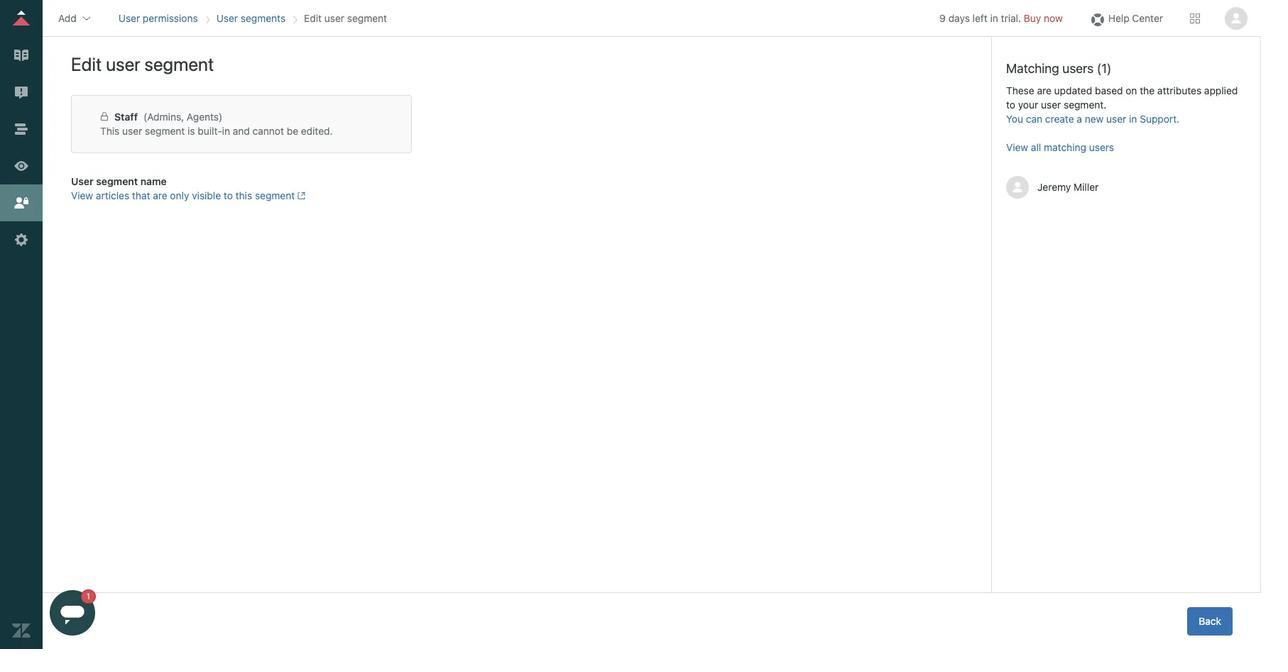 Task type: vqa. For each thing, say whether or not it's contained in the screenshot.
first Today 08:35 from the right
no



Task type: describe. For each thing, give the bounding box(es) containing it.
these are updated based on the attributes applied to your user segment. you can create a new user in support.
[[1006, 84, 1238, 125]]

articles
[[96, 190, 129, 202]]

arrange content image
[[12, 120, 31, 138]]

in inside these are updated based on the attributes applied to your user segment. you can create a new user in support.
[[1129, 113, 1137, 125]]

help
[[1109, 12, 1130, 24]]

segment inside staff ( admins, agents ) this user segment is built-in and cannot be edited.
[[145, 125, 185, 137]]

matching users (1)
[[1006, 61, 1112, 76]]

staff ( admins, agents ) this user segment is built-in and cannot be edited.
[[100, 111, 333, 137]]

help center
[[1109, 12, 1163, 24]]

built-
[[198, 125, 222, 137]]

is
[[188, 125, 195, 137]]

visible
[[192, 190, 221, 202]]

days
[[949, 12, 970, 24]]

edited.
[[301, 125, 333, 137]]

center
[[1132, 12, 1163, 24]]

permissions
[[143, 12, 198, 24]]

1 vertical spatial are
[[153, 190, 167, 202]]

new
[[1085, 113, 1104, 125]]

your
[[1018, 99, 1039, 111]]

you can create a new user in support. link
[[1006, 113, 1180, 125]]

user permissions
[[118, 12, 198, 24]]

back
[[1199, 615, 1222, 628]]

updated
[[1054, 84, 1093, 96]]

miller
[[1074, 181, 1099, 193]]

this
[[236, 190, 252, 202]]

admins,
[[147, 111, 184, 123]]

matching
[[1006, 61, 1060, 76]]

left
[[973, 12, 988, 24]]

add button
[[54, 7, 96, 29]]

cannot
[[253, 125, 284, 137]]

1 vertical spatial edit user segment
[[71, 53, 214, 75]]

segment inside navigation
[[347, 12, 387, 24]]

can
[[1026, 113, 1043, 125]]

staff
[[114, 111, 138, 123]]

edit user segment inside navigation
[[304, 12, 387, 24]]

to inside these are updated based on the attributes applied to your user segment. you can create a new user in support.
[[1006, 99, 1016, 111]]

manage articles image
[[12, 46, 31, 65]]

0 horizontal spatial edit
[[71, 53, 102, 75]]

zendesk products image
[[1190, 13, 1200, 23]]

user for user permissions
[[118, 12, 140, 24]]

all
[[1031, 141, 1041, 153]]

user segments
[[216, 12, 286, 24]]

matching
[[1044, 141, 1087, 153]]

the
[[1140, 84, 1155, 96]]

0 vertical spatial users
[[1063, 61, 1094, 76]]

user permissions image
[[12, 194, 31, 212]]

these
[[1006, 84, 1035, 96]]

trial.
[[1001, 12, 1021, 24]]

9
[[940, 12, 946, 24]]

applied
[[1205, 84, 1238, 96]]



Task type: locate. For each thing, give the bounding box(es) containing it.
only
[[170, 190, 189, 202]]

in left support.
[[1129, 113, 1137, 125]]

back button
[[1188, 608, 1233, 636]]

1 vertical spatial users
[[1089, 141, 1114, 153]]

user for user segment name
[[71, 176, 94, 188]]

0 vertical spatial edit user segment
[[304, 12, 387, 24]]

0 horizontal spatial user
[[71, 176, 94, 188]]

settings image
[[12, 231, 31, 249]]

view all matching users link
[[1006, 141, 1114, 153]]

0 vertical spatial to
[[1006, 99, 1016, 111]]

0 horizontal spatial in
[[222, 125, 230, 137]]

1 horizontal spatial view
[[1006, 141, 1029, 153]]

you
[[1006, 113, 1023, 125]]

on
[[1126, 84, 1137, 96]]

name
[[140, 176, 167, 188]]

this
[[100, 125, 120, 137]]

jeremy miller image
[[1006, 176, 1029, 199]]

9 days left in trial. buy now
[[940, 12, 1063, 24]]

0 horizontal spatial to
[[224, 190, 233, 202]]

user permissions link
[[118, 12, 198, 24]]

customize design image
[[12, 157, 31, 175]]

are
[[1037, 84, 1052, 96], [153, 190, 167, 202]]

1 horizontal spatial are
[[1037, 84, 1052, 96]]

1 vertical spatial edit
[[71, 53, 102, 75]]

)
[[219, 111, 222, 123]]

0 vertical spatial in
[[990, 12, 999, 24]]

view articles that are only visible to this segment
[[71, 190, 295, 202]]

2 vertical spatial in
[[222, 125, 230, 137]]

moderate content image
[[12, 83, 31, 102]]

segments
[[241, 12, 286, 24]]

a
[[1077, 113, 1082, 125]]

1 horizontal spatial in
[[990, 12, 999, 24]]

view left articles
[[71, 190, 93, 202]]

agents
[[187, 111, 219, 123]]

users
[[1063, 61, 1094, 76], [1089, 141, 1114, 153]]

users up updated
[[1063, 61, 1094, 76]]

0 horizontal spatial are
[[153, 190, 167, 202]]

segment.
[[1064, 99, 1107, 111]]

are inside these are updated based on the attributes applied to your user segment. you can create a new user in support.
[[1037, 84, 1052, 96]]

0 vertical spatial view
[[1006, 141, 1029, 153]]

jeremy miller
[[1038, 181, 1099, 193]]

and
[[233, 125, 250, 137]]

0 vertical spatial are
[[1037, 84, 1052, 96]]

view left all
[[1006, 141, 1029, 153]]

0 vertical spatial edit
[[304, 12, 322, 24]]

2 horizontal spatial in
[[1129, 113, 1137, 125]]

segment
[[347, 12, 387, 24], [144, 53, 214, 75], [145, 125, 185, 137], [96, 176, 138, 188], [255, 190, 295, 202]]

1 vertical spatial to
[[224, 190, 233, 202]]

in down )
[[222, 125, 230, 137]]

to
[[1006, 99, 1016, 111], [224, 190, 233, 202]]

user segment name
[[71, 176, 167, 188]]

1 vertical spatial in
[[1129, 113, 1137, 125]]

to up you
[[1006, 99, 1016, 111]]

are up the your
[[1037, 84, 1052, 96]]

add
[[58, 12, 77, 24]]

view articles that are only visible to this segment link
[[71, 190, 306, 202]]

be
[[287, 125, 298, 137]]

user inside staff ( admins, agents ) this user segment is built-in and cannot be edited.
[[122, 125, 142, 137]]

1 horizontal spatial user
[[118, 12, 140, 24]]

create
[[1045, 113, 1074, 125]]

(
[[144, 111, 147, 123]]

1 vertical spatial view
[[71, 190, 93, 202]]

1 horizontal spatial edit
[[304, 12, 322, 24]]

jeremy
[[1038, 181, 1071, 193]]

view all matching users
[[1006, 141, 1114, 153]]

that
[[132, 190, 150, 202]]

attributes
[[1158, 84, 1202, 96]]

user
[[118, 12, 140, 24], [216, 12, 238, 24], [71, 176, 94, 188]]

0 horizontal spatial view
[[71, 190, 93, 202]]

buy
[[1024, 12, 1042, 24]]

1 horizontal spatial edit user segment
[[304, 12, 387, 24]]

user segments link
[[216, 12, 286, 24]]

navigation
[[116, 7, 390, 29]]

help center button
[[1084, 7, 1168, 29]]

in inside staff ( admins, agents ) this user segment is built-in and cannot be edited.
[[222, 125, 230, 137]]

(opens in a new tab) image
[[295, 192, 306, 201]]

edit inside navigation
[[304, 12, 322, 24]]

view
[[1006, 141, 1029, 153], [71, 190, 93, 202]]

(1)
[[1097, 61, 1112, 76]]

user inside navigation
[[324, 12, 345, 24]]

are down name
[[153, 190, 167, 202]]

view for view articles that are only visible to this segment
[[71, 190, 93, 202]]

based
[[1095, 84, 1123, 96]]

navigation containing user permissions
[[116, 7, 390, 29]]

to left "this"
[[224, 190, 233, 202]]

0 horizontal spatial edit user segment
[[71, 53, 214, 75]]

zendesk image
[[12, 622, 31, 641]]

user
[[324, 12, 345, 24], [106, 53, 140, 75], [1041, 99, 1061, 111], [1107, 113, 1127, 125], [122, 125, 142, 137]]

support.
[[1140, 113, 1180, 125]]

edit user segment
[[304, 12, 387, 24], [71, 53, 214, 75]]

now
[[1044, 12, 1063, 24]]

users down new
[[1089, 141, 1114, 153]]

user for user segments
[[216, 12, 238, 24]]

edit down add dropdown button
[[71, 53, 102, 75]]

edit right 'segments'
[[304, 12, 322, 24]]

in
[[990, 12, 999, 24], [1129, 113, 1137, 125], [222, 125, 230, 137]]

view for view all matching users
[[1006, 141, 1029, 153]]

in right left
[[990, 12, 999, 24]]

1 horizontal spatial to
[[1006, 99, 1016, 111]]

edit
[[304, 12, 322, 24], [71, 53, 102, 75]]

2 horizontal spatial user
[[216, 12, 238, 24]]



